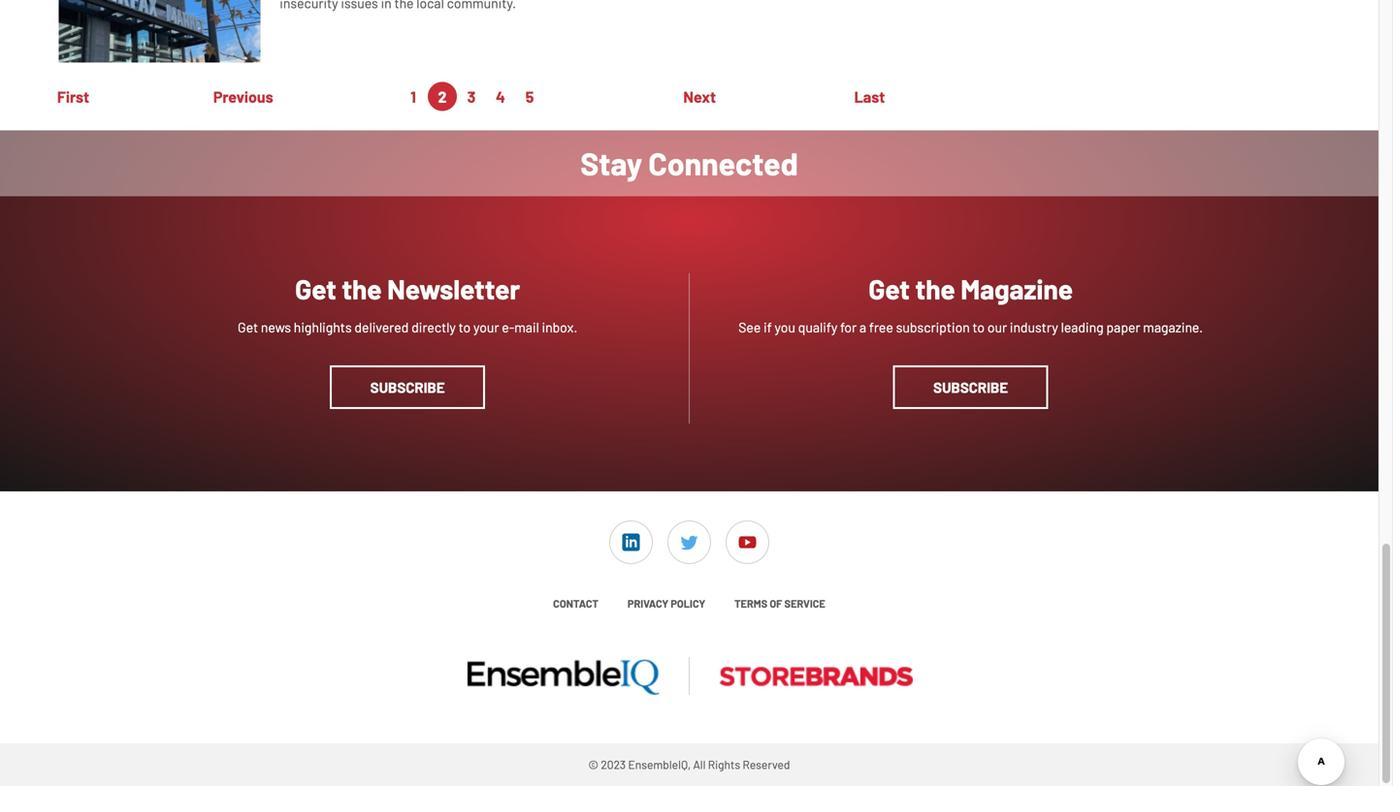 Task type: vqa. For each thing, say whether or not it's contained in the screenshot.
Total Store
no



Task type: locate. For each thing, give the bounding box(es) containing it.
2 subscribe link from the left
[[893, 366, 1048, 409]]

subscribe link down get news highlights delivered directly to your e-mail inbox.
[[330, 366, 485, 409]]

2 subscribe from the left
[[933, 379, 1008, 396]]

2 horizontal spatial get
[[868, 273, 910, 305]]

1 subscribe link from the left
[[330, 366, 485, 409]]

a
[[859, 319, 866, 336]]

previous
[[213, 87, 273, 106]]

reserved
[[743, 758, 790, 772]]

0 horizontal spatial subscribe
[[370, 379, 445, 396]]

news
[[261, 319, 291, 336]]

first
[[57, 87, 89, 106]]

get up free
[[868, 273, 910, 305]]

the up subscription
[[915, 273, 955, 305]]

next
[[683, 87, 716, 106]]

2023
[[601, 758, 626, 772]]

get for get the magazine
[[868, 273, 910, 305]]

the up the delivered
[[342, 273, 382, 305]]

3 link
[[467, 87, 476, 106]]

terms
[[734, 598, 767, 610]]

subscribe for magazine
[[933, 379, 1008, 396]]

get up highlights
[[295, 273, 336, 305]]

subscribe
[[370, 379, 445, 396], [933, 379, 1008, 396]]

eiq logo image
[[466, 658, 660, 696]]

2 the from the left
[[915, 273, 955, 305]]

the for magazine
[[915, 273, 955, 305]]

2 link
[[438, 87, 447, 106]]

privacy
[[628, 598, 669, 610]]

subscribe link down see if you qualify for a free subscription to our industry leading paper magazine.
[[893, 366, 1048, 409]]

get news highlights delivered directly to your e-mail inbox.
[[238, 319, 577, 336]]

subscribe down see if you qualify for a free subscription to our industry leading paper magazine.
[[933, 379, 1008, 396]]

twitter image
[[681, 534, 698, 551]]

1 the from the left
[[342, 273, 382, 305]]

see
[[738, 319, 761, 336]]

see if you qualify for a free subscription to our industry leading paper magazine.
[[738, 319, 1203, 336]]

get the newsletter
[[295, 273, 520, 305]]

first link
[[57, 87, 89, 106]]

service
[[784, 598, 825, 610]]

get left "news"
[[238, 319, 258, 336]]

get for get the newsletter
[[295, 273, 336, 305]]

1 subscribe from the left
[[370, 379, 445, 396]]

to
[[459, 319, 471, 336], [973, 319, 985, 336]]

subscribe down get news highlights delivered directly to your e-mail inbox.
[[370, 379, 445, 396]]

next link
[[683, 87, 716, 106]]

to left your
[[459, 319, 471, 336]]

terms of service link
[[734, 598, 825, 610]]

our
[[987, 319, 1007, 336]]

1 horizontal spatial subscribe
[[933, 379, 1008, 396]]

stay
[[580, 144, 642, 182]]

1 horizontal spatial get
[[295, 273, 336, 305]]

of
[[770, 598, 782, 610]]

0 horizontal spatial to
[[459, 319, 471, 336]]

subscribe link
[[330, 366, 485, 409], [893, 366, 1048, 409]]

1 horizontal spatial the
[[915, 273, 955, 305]]

get the magazine
[[868, 273, 1073, 305]]

0 horizontal spatial subscribe link
[[330, 366, 485, 409]]

privacy policy
[[628, 598, 705, 610]]

store brands logo image
[[719, 665, 913, 688]]

policy
[[671, 598, 705, 610]]

magazine.
[[1143, 319, 1203, 336]]

delivered
[[354, 319, 409, 336]]

meijer fairfax market (cropped) image
[[59, 0, 260, 62]]

qualify
[[798, 319, 837, 336]]

e-
[[502, 319, 514, 336]]

the
[[342, 273, 382, 305], [915, 273, 955, 305]]

last link
[[854, 87, 885, 106]]

0 horizontal spatial the
[[342, 273, 382, 305]]

1 horizontal spatial to
[[973, 319, 985, 336]]

you
[[775, 319, 795, 336]]

get
[[295, 273, 336, 305], [868, 273, 910, 305], [238, 319, 258, 336]]

get for get news highlights delivered directly to your e-mail inbox.
[[238, 319, 258, 336]]

4
[[496, 87, 505, 106]]

0 horizontal spatial get
[[238, 319, 258, 336]]

mail
[[514, 319, 539, 336]]

contact
[[553, 598, 598, 610]]

© 2023 ensembleiq, all rights reserved
[[588, 758, 790, 772]]

to left our
[[973, 319, 985, 336]]

1 horizontal spatial subscribe link
[[893, 366, 1048, 409]]



Task type: describe. For each thing, give the bounding box(es) containing it.
©
[[588, 758, 598, 772]]

4 link
[[496, 87, 505, 106]]

previous link
[[213, 87, 273, 106]]

the for newsletter
[[342, 273, 382, 305]]

5 link
[[525, 87, 534, 106]]

for
[[840, 319, 857, 336]]

free
[[869, 319, 893, 336]]

5
[[525, 87, 534, 106]]

your
[[473, 319, 499, 336]]

subscribe link for newsletter
[[330, 366, 485, 409]]

youtube link
[[726, 521, 769, 565]]

2 to from the left
[[973, 319, 985, 336]]

2
[[438, 87, 447, 106]]

subscribe link for magazine
[[893, 366, 1048, 409]]

linkedin link
[[609, 521, 653, 565]]

contact link
[[553, 598, 598, 610]]

newsletter
[[387, 273, 520, 305]]

1
[[411, 87, 416, 106]]

1 link
[[411, 87, 416, 106]]

directly
[[411, 319, 456, 336]]

youtube image
[[739, 534, 756, 551]]

stay connected
[[580, 144, 798, 182]]

ensembleiq,
[[628, 758, 691, 772]]

paper
[[1106, 319, 1140, 336]]

terms of service
[[734, 598, 825, 610]]

leading
[[1061, 319, 1104, 336]]

last
[[854, 87, 885, 106]]

subscribe for newsletter
[[370, 379, 445, 396]]

twitter link
[[667, 521, 711, 565]]

industry
[[1010, 319, 1058, 336]]

connected
[[648, 144, 798, 182]]

highlights
[[294, 319, 352, 336]]

subscription
[[896, 319, 970, 336]]

linkedin image
[[622, 534, 640, 551]]

3
[[467, 87, 476, 106]]

if
[[764, 319, 772, 336]]

inbox.
[[542, 319, 577, 336]]

magazine
[[961, 273, 1073, 305]]

privacy policy link
[[628, 598, 705, 610]]

1 to from the left
[[459, 319, 471, 336]]

rights
[[708, 758, 740, 772]]

all
[[693, 758, 706, 772]]



